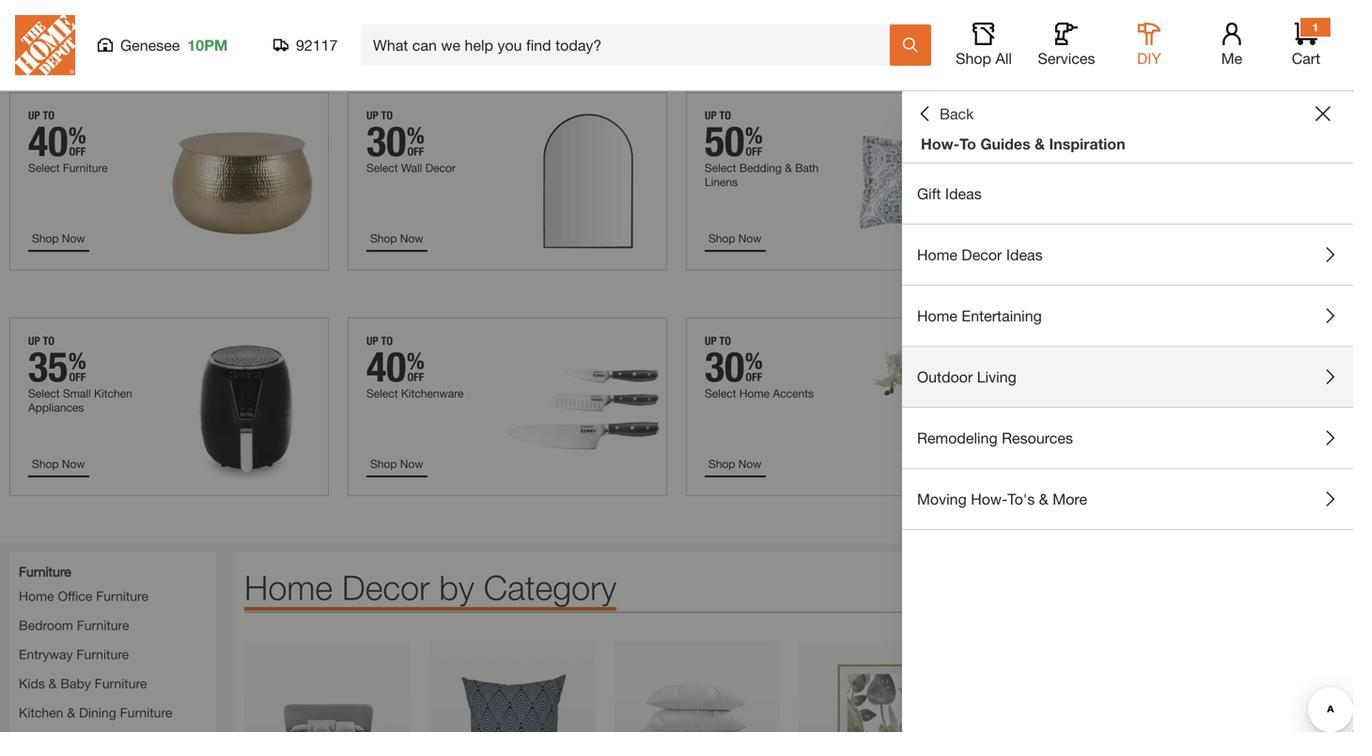 Task type: describe. For each thing, give the bounding box(es) containing it.
me
[[1222, 49, 1243, 67]]

decor for by
[[342, 567, 430, 607]]

for
[[303, 9, 341, 49]]

back button
[[917, 104, 974, 123]]

home for home decor ideas
[[917, 246, 958, 264]]

essentials
[[149, 9, 293, 49]]

home office furniture
[[19, 588, 148, 604]]

furniture right dining
[[120, 705, 172, 720]]

outdoor living button
[[902, 347, 1353, 407]]

up to 40% off tableware and bar image
[[1024, 318, 1344, 496]]

home entertaining button
[[902, 286, 1353, 346]]

0 vertical spatial how-
[[921, 135, 960, 153]]

menu containing gift ideas
[[902, 164, 1353, 530]]

drawer close image
[[1316, 106, 1331, 121]]

wrap up essentials for every room
[[9, 9, 528, 49]]

furniture up office
[[19, 564, 71, 579]]

entryway furniture
[[19, 646, 129, 662]]

home for home office furniture
[[19, 588, 54, 604]]

how-to guides & inspiration
[[921, 135, 1126, 153]]

decor for ideas
[[962, 246, 1002, 264]]

all
[[996, 49, 1012, 67]]

genesee
[[120, 36, 180, 54]]

dining
[[79, 705, 116, 720]]

kitchen & dining furniture
[[19, 705, 172, 720]]

What can we help you find today? search field
[[373, 25, 889, 65]]

remodeling resources
[[917, 429, 1073, 447]]

10pm
[[187, 36, 228, 54]]

moving
[[917, 490, 967, 508]]

moving how-to's & more button
[[902, 469, 1353, 529]]

wrap
[[9, 9, 87, 49]]

shop
[[956, 49, 992, 67]]

entryway
[[19, 646, 73, 662]]

cart 1
[[1292, 21, 1321, 67]]

to's
[[1008, 490, 1035, 508]]

resources
[[1002, 429, 1073, 447]]

gift ideas link
[[902, 164, 1353, 224]]

bedroom furniture
[[19, 617, 129, 633]]

gift ideas
[[917, 185, 982, 203]]

furniture up kids & baby furniture
[[77, 646, 129, 662]]

home for home entertaining
[[917, 307, 958, 325]]

home for home decor by category
[[244, 567, 333, 607]]

shop all button
[[954, 23, 1014, 68]]

more
[[1053, 490, 1087, 508]]

up to 50% off select bedding & bath linens image
[[686, 92, 1006, 271]]

kitchen & dining furniture link
[[19, 705, 172, 720]]

kids & baby furniture link
[[19, 676, 147, 691]]

furniture up dining
[[95, 676, 147, 691]]

living
[[977, 368, 1017, 386]]

home entertaining
[[917, 307, 1042, 325]]

genesee 10pm
[[120, 36, 228, 54]]

kids
[[19, 676, 45, 691]]

kitchen
[[19, 705, 63, 720]]

services
[[1038, 49, 1095, 67]]

furniture down home office furniture
[[77, 617, 129, 633]]

to
[[960, 135, 976, 153]]

office
[[58, 588, 92, 604]]

moving how-to's & more
[[917, 490, 1087, 508]]

remodeling
[[917, 429, 998, 447]]

& right kids
[[49, 676, 57, 691]]

0 vertical spatial ideas
[[945, 185, 982, 203]]

up to 30% off select home accents image
[[686, 318, 1006, 496]]

up to 40% off select kitchenware image
[[348, 318, 667, 496]]



Task type: locate. For each thing, give the bounding box(es) containing it.
0 horizontal spatial decor
[[342, 567, 430, 607]]

decor
[[962, 246, 1002, 264], [342, 567, 430, 607]]

home decor ideas
[[917, 246, 1043, 264]]

1 horizontal spatial how-
[[971, 490, 1008, 508]]

home decor by category
[[244, 567, 617, 607]]

category
[[484, 567, 617, 607]]

menu
[[902, 164, 1353, 530]]

ideas
[[945, 185, 982, 203], [1006, 246, 1043, 264]]

how- down back button
[[921, 135, 960, 153]]

furniture right office
[[96, 588, 148, 604]]

the home depot logo image
[[15, 15, 75, 75]]

remodeling resources button
[[902, 408, 1353, 468]]

wall decor image
[[799, 641, 965, 732]]

ideas up entertaining
[[1006, 246, 1043, 264]]

bedroom
[[19, 617, 73, 633]]

back
[[940, 105, 974, 123]]

up to 40% off select furniture image
[[9, 92, 329, 271]]

1 vertical spatial how-
[[971, 490, 1008, 508]]

me button
[[1202, 23, 1262, 68]]

decor up home entertaining
[[962, 246, 1002, 264]]

home accents image
[[429, 641, 595, 732]]

gift
[[917, 185, 941, 203]]

1 horizontal spatial decor
[[962, 246, 1002, 264]]

feedback link image
[[1328, 318, 1353, 419]]

rugs image
[[1168, 641, 1335, 732]]

decor inside button
[[962, 246, 1002, 264]]

home inside 'home decor ideas' button
[[917, 246, 958, 264]]

1 vertical spatial ideas
[[1006, 246, 1043, 264]]

0 vertical spatial decor
[[962, 246, 1002, 264]]

& left dining
[[67, 705, 75, 720]]

outdoor living
[[917, 368, 1017, 386]]

cart
[[1292, 49, 1321, 67]]

how- inside button
[[971, 490, 1008, 508]]

up
[[97, 9, 139, 49]]

& right to's
[[1039, 490, 1049, 508]]

baby
[[60, 676, 91, 691]]

decor left by
[[342, 567, 430, 607]]

up to 35% off select kitchen appliances image
[[9, 318, 329, 496]]

furniture link
[[19, 562, 71, 581]]

1 horizontal spatial ideas
[[1006, 246, 1043, 264]]

diy button
[[1119, 23, 1179, 68]]

outdoor
[[917, 368, 973, 386]]

entertaining
[[962, 307, 1042, 325]]

bedding & bath image
[[614, 641, 780, 732]]

home inside home entertaining button
[[917, 307, 958, 325]]

0 horizontal spatial how-
[[921, 135, 960, 153]]

ideas inside button
[[1006, 246, 1043, 264]]

guides
[[981, 135, 1031, 153]]

1
[[1313, 21, 1319, 34]]

services button
[[1037, 23, 1097, 68]]

& inside button
[[1039, 490, 1049, 508]]

every
[[350, 9, 430, 49]]

0 horizontal spatial ideas
[[945, 185, 982, 203]]

furniture
[[19, 564, 71, 579], [96, 588, 148, 604], [77, 617, 129, 633], [77, 646, 129, 662], [95, 676, 147, 691], [120, 705, 172, 720]]

home office furniture link
[[19, 588, 148, 604]]

92117
[[296, 36, 338, 54]]

room
[[439, 9, 528, 49]]

entryway furniture link
[[19, 646, 129, 662]]

& right guides
[[1035, 135, 1045, 153]]

by
[[439, 567, 474, 607]]

how- right moving
[[971, 490, 1008, 508]]

inspiration
[[1049, 135, 1126, 153]]

kids & baby furniture
[[19, 676, 147, 691]]

bedroom furniture link
[[19, 617, 129, 633]]

up to 35% off select mattresses image
[[1024, 92, 1344, 271]]

home
[[917, 246, 958, 264], [917, 307, 958, 325], [244, 567, 333, 607], [19, 588, 54, 604]]

home decor ideas button
[[902, 225, 1353, 285]]

furniture image
[[244, 641, 410, 732]]

diy
[[1137, 49, 1162, 67]]

1 vertical spatial decor
[[342, 567, 430, 607]]

how-
[[921, 135, 960, 153], [971, 490, 1008, 508]]

ideas right the gift
[[945, 185, 982, 203]]

up to 30% off select wall decor image
[[348, 92, 667, 271]]

shop all
[[956, 49, 1012, 67]]

92117 button
[[273, 36, 338, 55]]

&
[[1035, 135, 1045, 153], [1039, 490, 1049, 508], [49, 676, 57, 691], [67, 705, 75, 720]]



Task type: vqa. For each thing, say whether or not it's contained in the screenshot.
to's on the bottom right of page
yes



